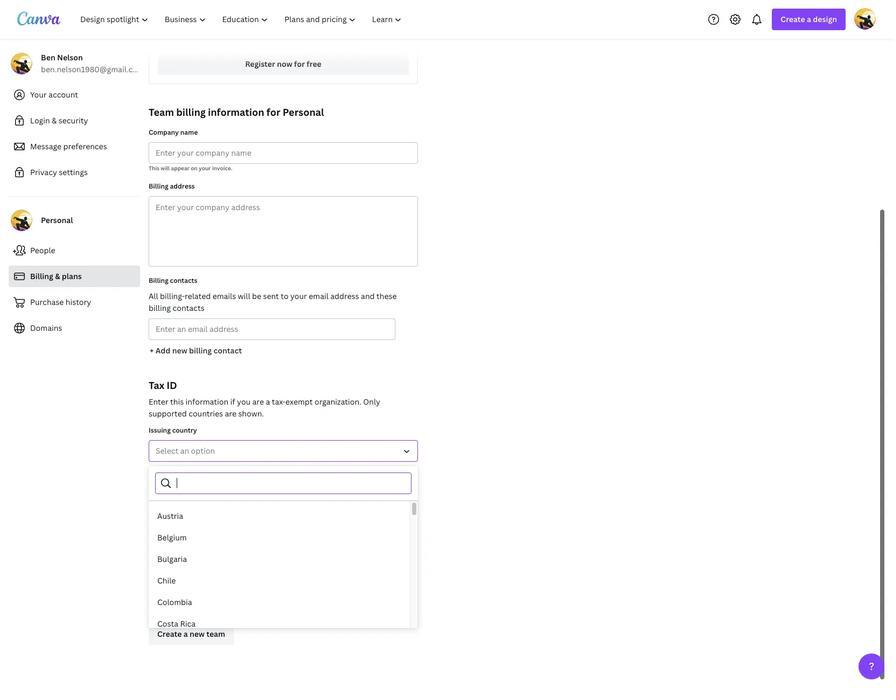 Task type: describe. For each thing, give the bounding box(es) containing it.
legal company name
[[149, 468, 215, 477]]

preferences
[[63, 141, 107, 151]]

belgium option
[[149, 527, 410, 549]]

id.
[[260, 504, 267, 512]]

chile
[[157, 576, 176, 586]]

settings
[[59, 167, 88, 177]]

1 appear from the top
[[171, 164, 190, 172]]

0 horizontal spatial personal
[[41, 215, 73, 225]]

billing address
[[149, 182, 195, 191]]

add
[[156, 345, 170, 356]]

register now for free button
[[158, 53, 409, 75]]

login & security
[[30, 115, 88, 126]]

0 vertical spatial billing
[[176, 106, 206, 119]]

country
[[172, 426, 197, 435]]

2 invoice. from the top
[[212, 555, 232, 563]]

chile option
[[149, 570, 410, 592]]

costa rica option
[[149, 613, 410, 635]]

billing inside "all billing-related emails will be sent to your email address and these billing contacts"
[[149, 303, 171, 313]]

account
[[49, 89, 78, 100]]

billing & plans
[[30, 271, 82, 281]]

Enter your tax ID text field
[[156, 533, 411, 554]]

id for tax id
[[161, 518, 168, 527]]

if
[[230, 397, 235, 407]]

bulgaria button
[[149, 549, 410, 570]]

only
[[363, 397, 380, 407]]

people link
[[9, 240, 140, 261]]

create a new team
[[157, 629, 225, 639]]

these
[[377, 291, 397, 301]]

1 this will appear on your invoice. from the top
[[149, 164, 232, 172]]

tax id
[[149, 518, 168, 527]]

purchase history link
[[9, 292, 140, 313]]

a inside tax id enter this information if you are a tax-exempt organization. only supported countries are shown.
[[266, 397, 270, 407]]

register now for free
[[245, 59, 322, 69]]

ben
[[41, 52, 55, 63]]

to
[[281, 291, 289, 301]]

1 on from the top
[[191, 164, 198, 172]]

rica
[[180, 619, 196, 629]]

contacts inside "all billing-related emails will be sent to your email address and these billing contacts"
[[173, 303, 205, 313]]

id for tax id enter this information if you are a tax-exempt organization. only supported countries are shown.
[[167, 379, 177, 392]]

issuing country
[[149, 426, 197, 435]]

all billing-related emails will be sent to your email address and these billing contacts
[[149, 291, 397, 313]]

billing for billing & plans
[[30, 271, 53, 281]]

ben.nelson1980@gmail.com
[[41, 64, 144, 74]]

Enter your company name text field
[[156, 143, 411, 163]]

select
[[156, 446, 179, 456]]

1 vertical spatial are
[[225, 408, 237, 419]]

Enter your company address text field
[[149, 197, 418, 266]]

people
[[30, 245, 55, 255]]

ben nelson image
[[855, 8, 876, 29]]

sent
[[263, 291, 279, 301]]

1 this from the top
[[149, 164, 159, 172]]

domains link
[[9, 317, 140, 339]]

this for enter your legal company name text box
[[149, 504, 159, 512]]

design
[[813, 14, 837, 24]]

billing inside "button"
[[189, 345, 212, 356]]

under
[[220, 504, 236, 512]]

email
[[309, 291, 329, 301]]

history
[[66, 297, 91, 307]]

this is the name registered under your tax id.
[[149, 504, 267, 512]]

is
[[161, 504, 165, 512]]

a for create a new team
[[184, 629, 188, 639]]

now
[[277, 59, 292, 69]]

team billing information for personal
[[149, 106, 324, 119]]

registered
[[192, 504, 219, 512]]

tax for tax id enter this information if you are a tax-exempt organization. only supported countries are shown.
[[149, 379, 164, 392]]

0 vertical spatial name
[[180, 128, 198, 137]]

privacy
[[30, 167, 57, 177]]

billing & plans link
[[9, 266, 140, 287]]

tax
[[250, 504, 258, 512]]

option
[[191, 446, 215, 456]]

your inside "all billing-related emails will be sent to your email address and these billing contacts"
[[290, 291, 307, 301]]

2 on from the top
[[191, 555, 198, 563]]

create a design
[[781, 14, 837, 24]]

purchase history
[[30, 297, 91, 307]]

your account link
[[9, 84, 140, 106]]

the
[[166, 504, 175, 512]]

0 vertical spatial address
[[170, 182, 195, 191]]

and
[[361, 291, 375, 301]]

all
[[149, 291, 158, 301]]

2 appear from the top
[[171, 555, 190, 563]]

domains
[[30, 323, 62, 333]]

select an option
[[156, 446, 215, 456]]

new for add
[[172, 345, 187, 356]]

company
[[167, 468, 196, 477]]

0 horizontal spatial for
[[267, 106, 281, 119]]

team for team billing information for personal
[[149, 106, 174, 119]]

create for create a design
[[781, 14, 805, 24]]

login
[[30, 115, 50, 126]]

costa rica
[[157, 619, 196, 629]]

billing for billing contacts
[[149, 276, 168, 285]]

belgium
[[157, 532, 187, 543]]

privacy settings link
[[9, 162, 140, 183]]

2 vertical spatial name
[[176, 504, 191, 512]]

chile button
[[149, 570, 410, 592]]

tax-
[[272, 397, 286, 407]]

organization.
[[315, 397, 362, 407]]

shown.
[[238, 408, 264, 419]]



Task type: vqa. For each thing, say whether or not it's contained in the screenshot.
across
no



Task type: locate. For each thing, give the bounding box(es) containing it.
0 vertical spatial this
[[149, 164, 159, 172]]

None search field
[[177, 473, 405, 494]]

your account
[[30, 89, 78, 100]]

information inside tax id enter this information if you are a tax-exempt organization. only supported countries are shown.
[[186, 397, 229, 407]]

1 horizontal spatial personal
[[283, 106, 324, 119]]

id
[[167, 379, 177, 392], [161, 518, 168, 527]]

name down option
[[198, 468, 215, 477]]

tax
[[149, 379, 164, 392], [149, 518, 159, 527]]

0 vertical spatial a
[[807, 14, 812, 24]]

colombia button
[[149, 592, 410, 613]]

tax up belgium
[[149, 518, 159, 527]]

billing left the contact
[[189, 345, 212, 356]]

costa
[[157, 619, 178, 629]]

will up chile
[[161, 555, 170, 563]]

name right the
[[176, 504, 191, 512]]

new inside "button"
[[172, 345, 187, 356]]

company name
[[149, 128, 198, 137]]

&
[[52, 115, 57, 126], [55, 271, 60, 281]]

create inside dropdown button
[[781, 14, 805, 24]]

will inside "all billing-related emails will be sent to your email address and these billing contacts"
[[238, 291, 250, 301]]

a
[[807, 14, 812, 24], [266, 397, 270, 407], [184, 629, 188, 639]]

0 horizontal spatial are
[[225, 408, 237, 419]]

new inside button
[[190, 629, 205, 639]]

on right bulgaria on the bottom left of the page
[[191, 555, 198, 563]]

1 vertical spatial contacts
[[173, 303, 205, 313]]

personal up enter your company name text box
[[283, 106, 324, 119]]

+ add new billing contact
[[150, 345, 242, 356]]

0 vertical spatial for
[[294, 59, 305, 69]]

id inside tax id enter this information if you are a tax-exempt organization. only supported countries are shown.
[[167, 379, 177, 392]]

team
[[149, 106, 174, 119], [149, 598, 174, 611]]

message preferences
[[30, 141, 107, 151]]

austria option
[[149, 505, 410, 527]]

0 vertical spatial team
[[149, 106, 174, 119]]

create a design button
[[772, 9, 846, 30]]

a left design
[[807, 14, 812, 24]]

your
[[30, 89, 47, 100]]

new right add
[[172, 345, 187, 356]]

0 horizontal spatial create
[[157, 629, 182, 639]]

a for create a design
[[807, 14, 812, 24]]

0 vertical spatial invoice.
[[212, 164, 232, 172]]

new for a
[[190, 629, 205, 639]]

1 vertical spatial for
[[267, 106, 281, 119]]

purchase
[[30, 297, 64, 307]]

billing for billing address
[[149, 182, 168, 191]]

costa rica button
[[149, 613, 410, 635]]

for up enter your company name text box
[[267, 106, 281, 119]]

this
[[170, 397, 184, 407]]

2 this will appear on your invoice. from the top
[[149, 555, 232, 563]]

1 vertical spatial this
[[149, 504, 159, 512]]

team up the company on the left top of the page
[[149, 106, 174, 119]]

are down if
[[225, 408, 237, 419]]

personal up people
[[41, 215, 73, 225]]

appear down belgium
[[171, 555, 190, 563]]

billing-
[[160, 291, 185, 301]]

austria button
[[149, 505, 410, 527]]

name right the company on the left top of the page
[[180, 128, 198, 137]]

top level navigation element
[[73, 9, 411, 30]]

colombia option
[[149, 592, 410, 613]]

will up billing address on the left top of the page
[[161, 164, 170, 172]]

id up this
[[167, 379, 177, 392]]

1 vertical spatial on
[[191, 555, 198, 563]]

login & security link
[[9, 110, 140, 131]]

this up billing address on the left top of the page
[[149, 164, 159, 172]]

this will appear on your invoice. down belgium
[[149, 555, 232, 563]]

are
[[252, 397, 264, 407], [225, 408, 237, 419]]

billing down the all in the top of the page
[[149, 303, 171, 313]]

tax for tax id
[[149, 518, 159, 527]]

& for security
[[52, 115, 57, 126]]

0 vertical spatial create
[[781, 14, 805, 24]]

team up costa
[[149, 598, 174, 611]]

0 vertical spatial are
[[252, 397, 264, 407]]

0 horizontal spatial a
[[184, 629, 188, 639]]

be
[[252, 291, 261, 301]]

tax inside tax id enter this information if you are a tax-exempt organization. only supported countries are shown.
[[149, 379, 164, 392]]

contacts
[[170, 276, 198, 285], [173, 303, 205, 313]]

1 vertical spatial &
[[55, 271, 60, 281]]

a right costa
[[184, 629, 188, 639]]

billing contacts
[[149, 276, 198, 285]]

1 vertical spatial personal
[[41, 215, 73, 225]]

bulgaria option
[[149, 549, 410, 570]]

billing up company name at the left top of the page
[[176, 106, 206, 119]]

will left the be on the top left of the page
[[238, 291, 250, 301]]

for inside button
[[294, 59, 305, 69]]

0 vertical spatial will
[[161, 164, 170, 172]]

0 vertical spatial personal
[[283, 106, 324, 119]]

1 vertical spatial address
[[330, 291, 359, 301]]

create for create a new team
[[157, 629, 182, 639]]

name
[[180, 128, 198, 137], [198, 468, 215, 477], [176, 504, 191, 512]]

Enter your legal company name text field
[[156, 483, 411, 503]]

1 horizontal spatial new
[[190, 629, 205, 639]]

create a new team button
[[149, 623, 234, 645]]

legal
[[149, 468, 165, 477]]

2 vertical spatial a
[[184, 629, 188, 639]]

team for team
[[149, 598, 174, 611]]

create inside button
[[157, 629, 182, 639]]

message preferences link
[[9, 136, 140, 157]]

colombia
[[157, 597, 192, 607]]

a inside create a design dropdown button
[[807, 14, 812, 24]]

3 this from the top
[[149, 555, 159, 563]]

personal
[[283, 106, 324, 119], [41, 215, 73, 225]]

0 vertical spatial appear
[[171, 164, 190, 172]]

nelson
[[57, 52, 83, 63]]

on
[[191, 164, 198, 172], [191, 555, 198, 563]]

for left free
[[294, 59, 305, 69]]

issuing
[[149, 426, 171, 435]]

1 horizontal spatial a
[[266, 397, 270, 407]]

1 vertical spatial invoice.
[[212, 555, 232, 563]]

austria
[[157, 511, 183, 521]]

1 vertical spatial this will appear on your invoice.
[[149, 555, 232, 563]]

plans
[[62, 271, 82, 281]]

1 vertical spatial create
[[157, 629, 182, 639]]

on up billing address on the left top of the page
[[191, 164, 198, 172]]

2 vertical spatial this
[[149, 555, 159, 563]]

0 horizontal spatial address
[[170, 182, 195, 191]]

id down is
[[161, 518, 168, 527]]

1 vertical spatial new
[[190, 629, 205, 639]]

0 vertical spatial contacts
[[170, 276, 198, 285]]

bulgaria
[[157, 554, 187, 564]]

0 horizontal spatial new
[[172, 345, 187, 356]]

this left is
[[149, 504, 159, 512]]

billing
[[176, 106, 206, 119], [149, 303, 171, 313], [189, 345, 212, 356]]

ben nelson ben.nelson1980@gmail.com
[[41, 52, 144, 74]]

tax up "enter"
[[149, 379, 164, 392]]

address inside "all billing-related emails will be sent to your email address and these billing contacts"
[[330, 291, 359, 301]]

free
[[307, 59, 322, 69]]

1 invoice. from the top
[[212, 164, 232, 172]]

& left plans
[[55, 271, 60, 281]]

message
[[30, 141, 61, 151]]

2 vertical spatial will
[[161, 555, 170, 563]]

billing
[[149, 182, 168, 191], [30, 271, 53, 281], [149, 276, 168, 285]]

this up chile
[[149, 555, 159, 563]]

new left team
[[190, 629, 205, 639]]

this
[[149, 164, 159, 172], [149, 504, 159, 512], [149, 555, 159, 563]]

tax id enter this information if you are a tax-exempt organization. only supported countries are shown.
[[149, 379, 380, 419]]

this for enter your tax id text box
[[149, 555, 159, 563]]

a inside create a new team button
[[184, 629, 188, 639]]

0 vertical spatial this will appear on your invoice.
[[149, 164, 232, 172]]

1 team from the top
[[149, 106, 174, 119]]

& right login
[[52, 115, 57, 126]]

exempt
[[286, 397, 313, 407]]

2 team from the top
[[149, 598, 174, 611]]

list box
[[149, 505, 410, 688]]

this will appear on your invoice. up billing address on the left top of the page
[[149, 164, 232, 172]]

new
[[172, 345, 187, 356], [190, 629, 205, 639]]

2 vertical spatial billing
[[189, 345, 212, 356]]

2 this from the top
[[149, 504, 159, 512]]

create
[[781, 14, 805, 24], [157, 629, 182, 639]]

this will appear on your invoice.
[[149, 164, 232, 172], [149, 555, 232, 563]]

team
[[207, 629, 225, 639]]

1 vertical spatial id
[[161, 518, 168, 527]]

privacy settings
[[30, 167, 88, 177]]

1 horizontal spatial create
[[781, 14, 805, 24]]

1 horizontal spatial for
[[294, 59, 305, 69]]

are up shown.
[[252, 397, 264, 407]]

1 vertical spatial team
[[149, 598, 174, 611]]

1 vertical spatial appear
[[171, 555, 190, 563]]

0 vertical spatial id
[[167, 379, 177, 392]]

0 vertical spatial on
[[191, 164, 198, 172]]

countries
[[189, 408, 223, 419]]

Enter an email address text field
[[156, 319, 389, 339]]

1 tax from the top
[[149, 379, 164, 392]]

address
[[170, 182, 195, 191], [330, 291, 359, 301]]

1 vertical spatial tax
[[149, 518, 159, 527]]

0 vertical spatial information
[[208, 106, 264, 119]]

emails
[[213, 291, 236, 301]]

appear
[[171, 164, 190, 172], [171, 555, 190, 563]]

1 vertical spatial name
[[198, 468, 215, 477]]

Select an option button
[[149, 440, 418, 462]]

1 horizontal spatial address
[[330, 291, 359, 301]]

& for plans
[[55, 271, 60, 281]]

enter
[[149, 397, 168, 407]]

related
[[185, 291, 211, 301]]

contacts down related on the left of the page
[[173, 303, 205, 313]]

0 vertical spatial &
[[52, 115, 57, 126]]

1 vertical spatial a
[[266, 397, 270, 407]]

contact
[[214, 345, 242, 356]]

1 vertical spatial will
[[238, 291, 250, 301]]

appear up billing address on the left top of the page
[[171, 164, 190, 172]]

security
[[59, 115, 88, 126]]

an
[[180, 446, 189, 456]]

billing inside "link"
[[30, 271, 53, 281]]

+
[[150, 345, 154, 356]]

list box containing austria
[[149, 505, 410, 688]]

2 tax from the top
[[149, 518, 159, 527]]

company
[[149, 128, 179, 137]]

1 vertical spatial information
[[186, 397, 229, 407]]

0 vertical spatial tax
[[149, 379, 164, 392]]

2 horizontal spatial a
[[807, 14, 812, 24]]

a left tax-
[[266, 397, 270, 407]]

& inside "link"
[[55, 271, 60, 281]]

belgium button
[[149, 527, 410, 549]]

0 vertical spatial new
[[172, 345, 187, 356]]

information
[[208, 106, 264, 119], [186, 397, 229, 407]]

you
[[237, 397, 251, 407]]

1 horizontal spatial are
[[252, 397, 264, 407]]

contacts up billing-
[[170, 276, 198, 285]]

1 vertical spatial billing
[[149, 303, 171, 313]]



